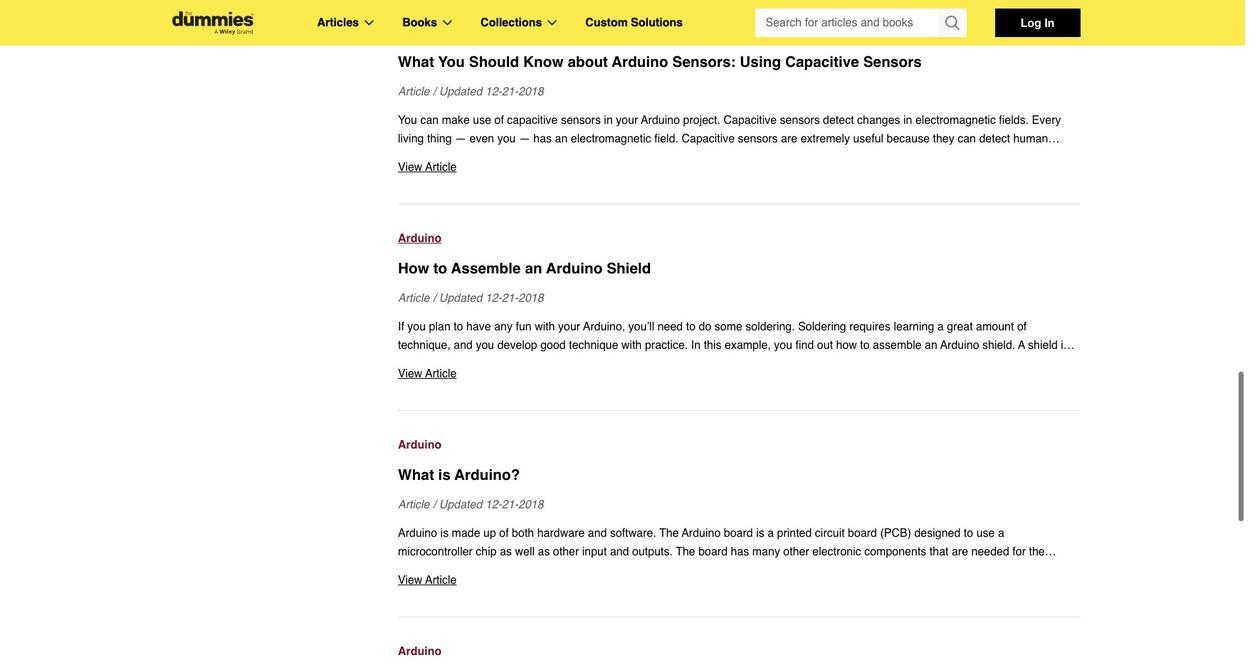 Task type: vqa. For each thing, say whether or not it's contained in the screenshot.
second /
yes



Task type: describe. For each thing, give the bounding box(es) containing it.
view article link for arduino
[[398, 158, 1081, 177]]

21- for know
[[502, 85, 519, 98]]

3 2018 from the top
[[519, 499, 544, 511]]

article / updated 12-21-2018 for arduino?
[[398, 499, 544, 511]]

view for what you should know about arduino sensors: using capacitive sensors
[[398, 161, 423, 174]]

custom solutions
[[586, 16, 683, 29]]

articles
[[317, 16, 359, 29]]

view article for to
[[398, 368, 457, 380]]

solutions
[[631, 16, 683, 29]]

article / updated 12-21-2018 for assemble
[[398, 292, 544, 305]]

/ for you
[[433, 85, 436, 98]]

using
[[740, 53, 781, 71]]

what is arduino?
[[398, 467, 520, 484]]

what is arduino? link
[[398, 464, 1081, 486]]

what you should know about arduino sensors: using capacitive sensors link
[[398, 51, 1081, 73]]

/ for to
[[433, 292, 436, 305]]

logo image
[[165, 11, 260, 35]]

custom
[[586, 16, 628, 29]]

arduino link for how to assemble an arduino shield
[[398, 229, 1081, 248]]

open book categories image
[[443, 20, 452, 26]]

log
[[1021, 16, 1042, 29]]

to
[[434, 260, 448, 277]]

updated for assemble
[[439, 292, 482, 305]]

view article link for shield
[[398, 365, 1081, 383]]

arduino link for what you should know about arduino sensors: using capacitive sensors
[[398, 23, 1081, 41]]

collections
[[481, 16, 542, 29]]

2018 for an
[[519, 292, 544, 305]]

view for what is arduino?
[[398, 574, 423, 587]]

view for how to assemble an arduino shield
[[398, 368, 423, 380]]

21- for an
[[502, 292, 519, 305]]

you
[[438, 53, 465, 71]]

/ for is
[[433, 499, 436, 511]]

open article categories image
[[365, 20, 374, 26]]

3 21- from the top
[[502, 499, 519, 511]]

cookie consent banner dialog
[[0, 619, 1246, 670]]

4 arduino link from the top
[[398, 642, 1081, 661]]



Task type: locate. For each thing, give the bounding box(es) containing it.
2 vertical spatial updated
[[439, 499, 482, 511]]

2 article / updated 12-21-2018 from the top
[[398, 292, 544, 305]]

2 arduino link from the top
[[398, 229, 1081, 248]]

0 vertical spatial view article link
[[398, 158, 1081, 177]]

12- down the should
[[486, 85, 502, 98]]

1 what from the top
[[398, 53, 434, 71]]

2 view article from the top
[[398, 368, 457, 380]]

2018 down an
[[519, 292, 544, 305]]

view
[[398, 161, 423, 174], [398, 368, 423, 380], [398, 574, 423, 587]]

21- down how to assemble an arduino shield
[[502, 292, 519, 305]]

2018 for know
[[519, 85, 544, 98]]

2 vertical spatial view article
[[398, 574, 457, 587]]

2 what from the top
[[398, 467, 434, 484]]

1 vertical spatial updated
[[439, 292, 482, 305]]

what you should know about arduino sensors: using capacitive sensors
[[398, 53, 922, 71]]

2 updated from the top
[[439, 292, 482, 305]]

article / updated 12-21-2018
[[398, 85, 544, 98], [398, 292, 544, 305], [398, 499, 544, 511]]

Search for articles and books text field
[[755, 9, 940, 37]]

/ down what is arduino?
[[433, 499, 436, 511]]

3 arduino link from the top
[[398, 436, 1081, 454]]

2 view from the top
[[398, 368, 423, 380]]

updated down you
[[439, 85, 482, 98]]

1 vertical spatial view
[[398, 368, 423, 380]]

is
[[438, 467, 451, 484]]

updated down to
[[439, 292, 482, 305]]

group
[[755, 9, 967, 37]]

0 vertical spatial 2018
[[519, 85, 544, 98]]

what
[[398, 53, 434, 71], [398, 467, 434, 484]]

1 12- from the top
[[486, 85, 502, 98]]

21- down the should
[[502, 85, 519, 98]]

21- down arduino?
[[502, 499, 519, 511]]

/ down books
[[433, 85, 436, 98]]

what for what is arduino?
[[398, 467, 434, 484]]

0 vertical spatial 12-
[[486, 85, 502, 98]]

2 vertical spatial 2018
[[519, 499, 544, 511]]

article
[[398, 85, 430, 98], [426, 161, 457, 174], [398, 292, 430, 305], [426, 368, 457, 380], [398, 499, 430, 511], [426, 574, 457, 587]]

updated down what is arduino?
[[439, 499, 482, 511]]

what for what you should know about arduino sensors: using capacitive sensors
[[398, 53, 434, 71]]

shield
[[607, 260, 651, 277]]

sensors
[[864, 53, 922, 71]]

2 / from the top
[[433, 292, 436, 305]]

3 view article from the top
[[398, 574, 457, 587]]

assemble
[[451, 260, 521, 277]]

1 article / updated 12-21-2018 from the top
[[398, 85, 544, 98]]

0 vertical spatial article / updated 12-21-2018
[[398, 85, 544, 98]]

0 vertical spatial what
[[398, 53, 434, 71]]

log in
[[1021, 16, 1055, 29]]

3 view article link from the top
[[398, 571, 1081, 590]]

2 vertical spatial 12-
[[486, 499, 502, 511]]

how to assemble an arduino shield link
[[398, 258, 1081, 279]]

arduino link for what is arduino?
[[398, 436, 1081, 454]]

an
[[525, 260, 543, 277]]

arduino link
[[398, 23, 1081, 41], [398, 229, 1081, 248], [398, 436, 1081, 454], [398, 642, 1081, 661]]

2 view article link from the top
[[398, 365, 1081, 383]]

/
[[433, 85, 436, 98], [433, 292, 436, 305], [433, 499, 436, 511]]

2 vertical spatial article / updated 12-21-2018
[[398, 499, 544, 511]]

2018
[[519, 85, 544, 98], [519, 292, 544, 305], [519, 499, 544, 511]]

books
[[403, 16, 437, 29]]

2 12- from the top
[[486, 292, 502, 305]]

0 vertical spatial updated
[[439, 85, 482, 98]]

how
[[398, 260, 429, 277]]

2018 down arduino?
[[519, 499, 544, 511]]

3 article / updated 12-21-2018 from the top
[[398, 499, 544, 511]]

1 / from the top
[[433, 85, 436, 98]]

1 21- from the top
[[502, 85, 519, 98]]

sensors:
[[673, 53, 736, 71]]

1 vertical spatial 21-
[[502, 292, 519, 305]]

updated for should
[[439, 85, 482, 98]]

in
[[1045, 16, 1055, 29]]

2 vertical spatial view
[[398, 574, 423, 587]]

3 view from the top
[[398, 574, 423, 587]]

1 vertical spatial 2018
[[519, 292, 544, 305]]

custom solutions link
[[586, 14, 683, 32]]

2 vertical spatial 21-
[[502, 499, 519, 511]]

know
[[524, 53, 564, 71]]

12- down arduino?
[[486, 499, 502, 511]]

should
[[469, 53, 519, 71]]

capacitive
[[786, 53, 860, 71]]

0 vertical spatial /
[[433, 85, 436, 98]]

arduino?
[[455, 467, 520, 484]]

article / updated 12-21-2018 down you
[[398, 85, 544, 98]]

3 12- from the top
[[486, 499, 502, 511]]

article / updated 12-21-2018 down what is arduino?
[[398, 499, 544, 511]]

1 view article link from the top
[[398, 158, 1081, 177]]

1 vertical spatial view article
[[398, 368, 457, 380]]

0 vertical spatial view article
[[398, 161, 457, 174]]

12- down assemble
[[486, 292, 502, 305]]

3 updated from the top
[[439, 499, 482, 511]]

2 2018 from the top
[[519, 292, 544, 305]]

open collections list image
[[548, 20, 557, 26]]

view article for you
[[398, 161, 457, 174]]

2018 down know
[[519, 85, 544, 98]]

/ down to
[[433, 292, 436, 305]]

log in link
[[995, 9, 1081, 37]]

1 arduino link from the top
[[398, 23, 1081, 41]]

1 vertical spatial /
[[433, 292, 436, 305]]

1 view from the top
[[398, 161, 423, 174]]

updated
[[439, 85, 482, 98], [439, 292, 482, 305], [439, 499, 482, 511]]

view article for is
[[398, 574, 457, 587]]

3 / from the top
[[433, 499, 436, 511]]

1 2018 from the top
[[519, 85, 544, 98]]

article / updated 12-21-2018 for should
[[398, 85, 544, 98]]

1 view article from the top
[[398, 161, 457, 174]]

1 vertical spatial what
[[398, 467, 434, 484]]

what left you
[[398, 53, 434, 71]]

12- for an
[[486, 292, 502, 305]]

view article link
[[398, 158, 1081, 177], [398, 365, 1081, 383], [398, 571, 1081, 590]]

1 updated from the top
[[439, 85, 482, 98]]

12-
[[486, 85, 502, 98], [486, 292, 502, 305], [486, 499, 502, 511]]

how to assemble an arduino shield
[[398, 260, 651, 277]]

what left is
[[398, 467, 434, 484]]

arduino
[[398, 26, 442, 38], [612, 53, 669, 71], [398, 232, 442, 245], [546, 260, 603, 277], [398, 439, 442, 452], [398, 645, 442, 658]]

1 vertical spatial article / updated 12-21-2018
[[398, 292, 544, 305]]

view article
[[398, 161, 457, 174], [398, 368, 457, 380], [398, 574, 457, 587]]

12- for know
[[486, 85, 502, 98]]

1 vertical spatial view article link
[[398, 365, 1081, 383]]

updated for arduino?
[[439, 499, 482, 511]]

0 vertical spatial view
[[398, 161, 423, 174]]

0 vertical spatial 21-
[[502, 85, 519, 98]]

2 vertical spatial view article link
[[398, 571, 1081, 590]]

2 21- from the top
[[502, 292, 519, 305]]

about
[[568, 53, 608, 71]]

2 vertical spatial /
[[433, 499, 436, 511]]

1 vertical spatial 12-
[[486, 292, 502, 305]]

21-
[[502, 85, 519, 98], [502, 292, 519, 305], [502, 499, 519, 511]]

article / updated 12-21-2018 down assemble
[[398, 292, 544, 305]]



